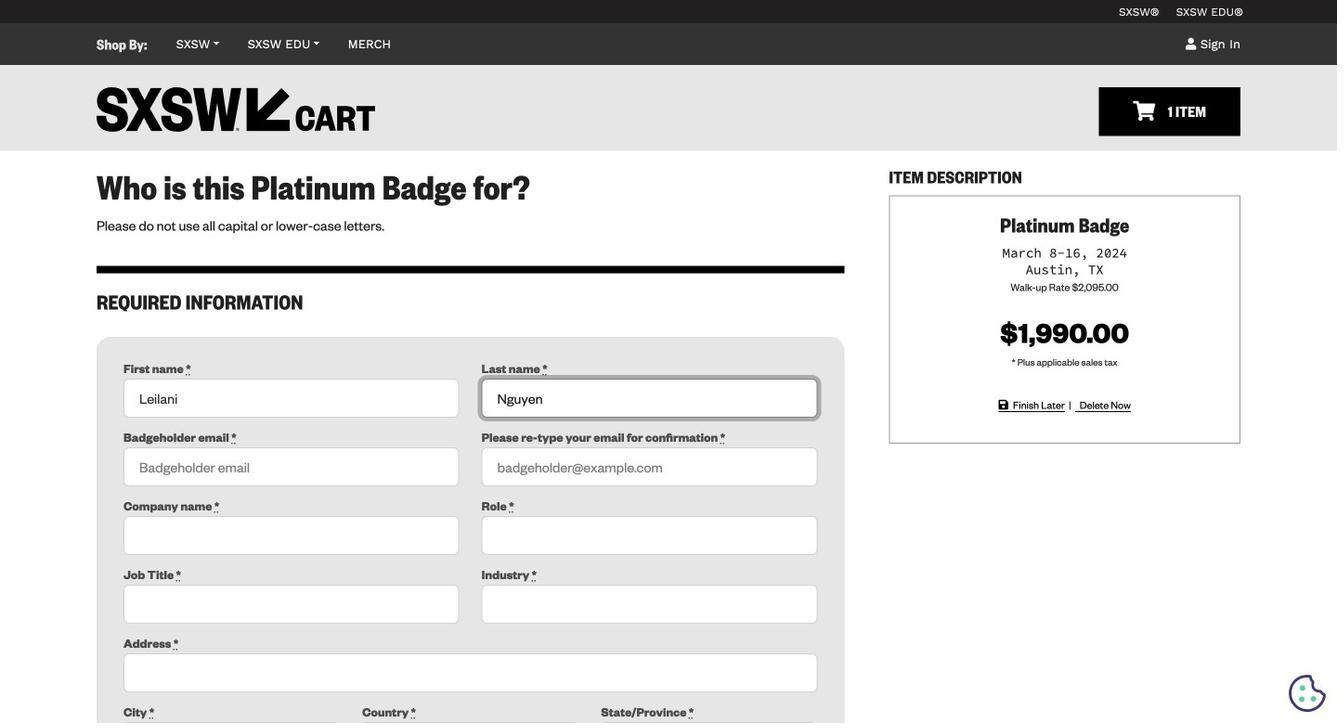 Task type: vqa. For each thing, say whether or not it's contained in the screenshot.
submit
no



Task type: locate. For each thing, give the bounding box(es) containing it.
None text field
[[124, 379, 460, 418], [482, 379, 818, 418], [124, 517, 460, 556], [124, 585, 460, 624], [124, 379, 460, 418], [482, 379, 818, 418], [124, 517, 460, 556], [124, 585, 460, 624]]

save image
[[999, 399, 1009, 411]]

None text field
[[124, 654, 818, 693], [124, 723, 340, 724], [124, 654, 818, 693], [124, 723, 340, 724]]

sxsw shopping cart logo image
[[97, 87, 375, 132]]

Badgeholder email email field
[[124, 448, 460, 487]]

user image
[[1186, 38, 1197, 50]]

dialog
[[0, 0, 1338, 724]]



Task type: describe. For each thing, give the bounding box(es) containing it.
cookie preferences image
[[1289, 675, 1327, 713]]

badgeholder@example.com email field
[[482, 448, 818, 487]]



